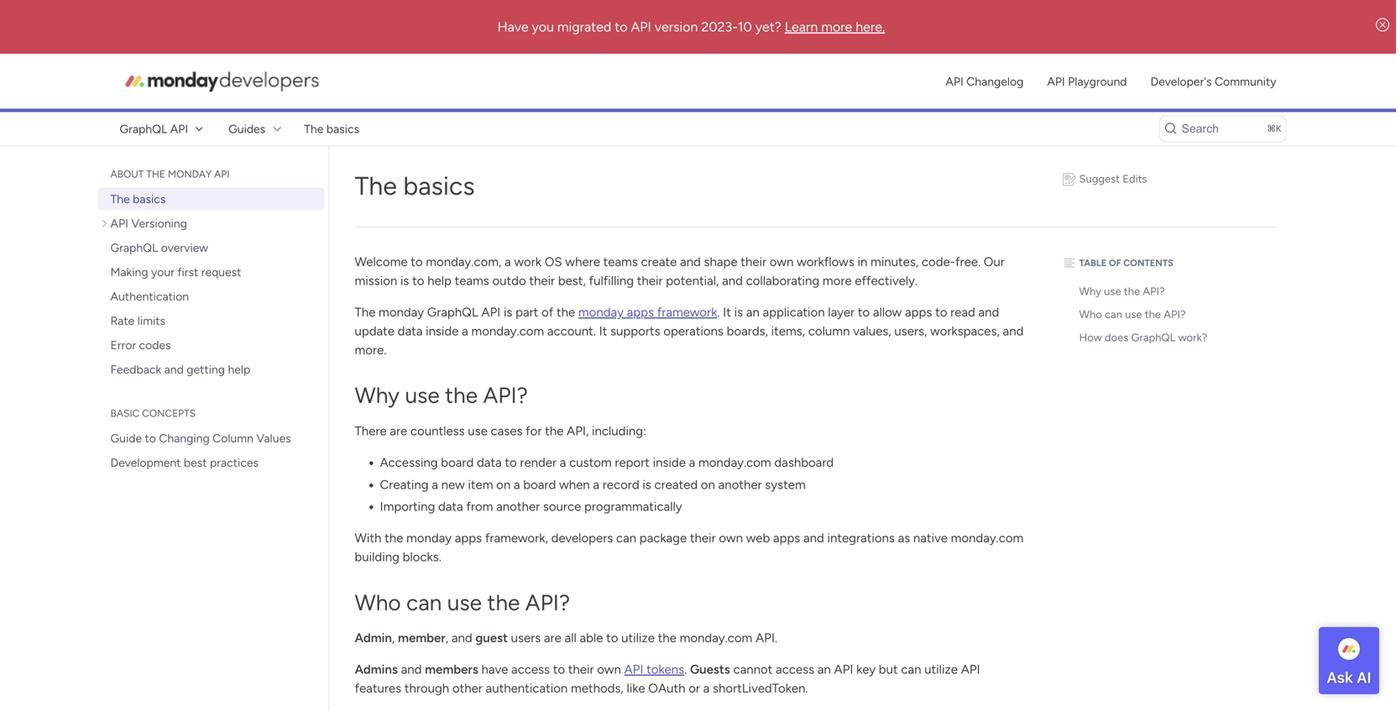 Task type: locate. For each thing, give the bounding box(es) containing it.
1 horizontal spatial own
[[719, 531, 743, 546]]

help right getting
[[228, 362, 251, 377]]

and left integrations
[[804, 531, 825, 546]]

the basics up api versioning
[[110, 192, 166, 206]]

os
[[545, 255, 562, 270]]

to left render
[[505, 455, 517, 470]]

guide to changing column values
[[110, 431, 291, 446]]

1 vertical spatial an
[[818, 662, 831, 678]]

0 vertical spatial board
[[441, 455, 474, 470]]

0 vertical spatial why use the api?
[[1080, 285, 1166, 298]]

1 vertical spatial board
[[524, 477, 556, 492]]

an up boards,
[[747, 305, 760, 320]]

apps up users,
[[906, 305, 933, 320]]

2 vertical spatial own
[[597, 662, 621, 678]]

with
[[355, 531, 382, 546]]

1 horizontal spatial are
[[544, 631, 562, 646]]

the right guides button
[[304, 122, 324, 136]]

teams up the fulfilling
[[604, 255, 638, 270]]

chevron down image inside graphql api dropdown button
[[193, 123, 205, 135]]

your
[[151, 265, 175, 279]]

0 vertical spatial help
[[428, 273, 452, 289]]

oauth
[[649, 681, 686, 696]]

api left version
[[631, 19, 652, 35]]

admins
[[355, 662, 398, 678]]

1 , from the left
[[392, 631, 395, 646]]

0 horizontal spatial help
[[228, 362, 251, 377]]

why
[[1080, 285, 1102, 298], [355, 382, 400, 409]]

read
[[951, 305, 976, 320]]

0 horizontal spatial who can use the api?
[[355, 590, 570, 616]]

changing
[[159, 431, 210, 446]]

a inside welcome to monday.com, a work os where teams create and shape their own workflows in minutes, code-free. our mission is to help teams outdo their best, fulfilling their potential, and collaborating more effectively.
[[505, 255, 511, 270]]

their
[[741, 255, 767, 270], [530, 273, 555, 289], [637, 273, 663, 289], [690, 531, 716, 546], [568, 662, 594, 678]]

ask ai button
[[1320, 628, 1380, 695]]

0 horizontal spatial board
[[441, 455, 474, 470]]

why up how
[[1080, 285, 1102, 298]]

it
[[723, 305, 732, 320], [599, 324, 608, 339]]

2 on from the left
[[701, 477, 716, 492]]

more left the here.
[[822, 19, 853, 35]]

learn
[[785, 19, 818, 35]]

0 horizontal spatial why use the api?
[[355, 382, 528, 409]]

blocks.
[[403, 550, 442, 565]]

data right update
[[398, 324, 423, 339]]

basics inside "link"
[[133, 192, 166, 206]]

a up outdo
[[505, 255, 511, 270]]

and up 'through'
[[401, 662, 422, 678]]

2 horizontal spatial own
[[770, 255, 794, 270]]

1 horizontal spatial why use the api?
[[1080, 285, 1166, 298]]

1 vertical spatial .
[[685, 662, 687, 678]]

0 horizontal spatial another
[[497, 499, 540, 515]]

shortlivedtoken.
[[713, 681, 809, 696]]

best,
[[558, 273, 586, 289]]

here.
[[856, 19, 886, 35]]

feedback
[[110, 362, 161, 377]]

the down about
[[110, 192, 130, 206]]

account.
[[548, 324, 596, 339]]

who can use the api?
[[1080, 308, 1187, 321], [355, 590, 570, 616]]

0 vertical spatial data
[[398, 324, 423, 339]]

new
[[442, 477, 465, 492]]

system
[[765, 477, 806, 492]]

graphql api image
[[116, 63, 326, 97]]

own up methods,
[[597, 662, 621, 678]]

board down render
[[524, 477, 556, 492]]

development
[[110, 456, 181, 470]]

other
[[453, 681, 483, 696]]

1 vertical spatial another
[[497, 499, 540, 515]]

2 access from the left
[[776, 662, 815, 678]]

and left guest on the bottom left of the page
[[452, 631, 473, 646]]

own left web
[[719, 531, 743, 546]]

supports
[[611, 324, 661, 339]]

api up about the monday api on the left of page
[[170, 122, 188, 136]]

there are countless use cases for the api, including:
[[355, 424, 647, 439]]

including:
[[592, 424, 647, 439]]

another
[[719, 477, 762, 492], [497, 499, 540, 515]]

monday down the fulfilling
[[579, 305, 624, 320]]

to right migrated
[[615, 19, 628, 35]]

1 horizontal spatial on
[[701, 477, 716, 492]]

1 horizontal spatial an
[[818, 662, 831, 678]]

the up the tokens
[[658, 631, 677, 646]]

why up the there
[[355, 382, 400, 409]]

0 horizontal spatial ,
[[392, 631, 395, 646]]

. up the operations
[[718, 305, 720, 320]]

a inside cannot access an api key but can utilize api features through other authentication methods, like oauth or a shortlivedtoken.
[[704, 681, 710, 696]]

edits
[[1123, 172, 1148, 186]]

is right mission
[[401, 273, 409, 289]]

admin , member , and guest users are all able to utilize the monday.com api.
[[355, 631, 778, 646]]

0 horizontal spatial utilize
[[622, 631, 655, 646]]

0 horizontal spatial chevron down image
[[193, 123, 205, 135]]

0 horizontal spatial why
[[355, 382, 400, 409]]

use
[[1105, 285, 1122, 298], [1126, 308, 1143, 321], [405, 382, 440, 409], [468, 424, 488, 439], [448, 590, 482, 616]]

their right shape
[[741, 255, 767, 270]]

error codes
[[110, 338, 171, 352]]

it right account.
[[599, 324, 608, 339]]

0 horizontal spatial teams
[[455, 273, 490, 289]]

features
[[355, 681, 402, 696]]

creating
[[380, 477, 429, 492]]

1 vertical spatial help
[[228, 362, 251, 377]]

codes
[[139, 338, 171, 352]]

rate limits
[[110, 314, 166, 328]]

access up authentication on the left of the page
[[512, 662, 550, 678]]

1 horizontal spatial inside
[[653, 455, 686, 470]]

on right 'item'
[[497, 477, 511, 492]]

versioning
[[131, 216, 187, 231]]

about
[[110, 168, 144, 180]]

monday.com
[[472, 324, 544, 339], [699, 455, 772, 470], [951, 531, 1024, 546], [680, 631, 753, 646]]

utilize up api tokens link
[[622, 631, 655, 646]]

1 vertical spatial own
[[719, 531, 743, 546]]

0 vertical spatial inside
[[426, 324, 459, 339]]

you
[[532, 19, 554, 35]]

1 vertical spatial utilize
[[925, 662, 958, 678]]

native
[[914, 531, 948, 546]]

1 vertical spatial who can use the api?
[[355, 590, 570, 616]]

can down 'programmatically'
[[617, 531, 637, 546]]

show subpages for api versioning image
[[102, 218, 110, 229]]

an left key
[[818, 662, 831, 678]]

2 horizontal spatial data
[[477, 455, 502, 470]]

the right for
[[545, 424, 564, 439]]

1 horizontal spatial who can use the api?
[[1080, 308, 1187, 321]]

learn more here. link
[[785, 19, 886, 35]]

cannot
[[734, 662, 773, 678]]

chevron down image right guides
[[271, 122, 284, 136]]

1 vertical spatial inside
[[653, 455, 686, 470]]

render
[[520, 455, 557, 470]]

the inside "with the monday apps framework, developers can package their own web apps and integrations as native monday.com building blocks."
[[385, 531, 403, 546]]

the up update
[[355, 305, 376, 320]]

boards,
[[727, 324, 769, 339]]

to right welcome
[[411, 255, 423, 270]]

1 horizontal spatial data
[[438, 499, 463, 515]]

1 horizontal spatial another
[[719, 477, 762, 492]]

api left playground
[[1048, 74, 1066, 88]]

, up members
[[446, 631, 449, 646]]

0 vertical spatial .
[[718, 305, 720, 320]]

accessing board data to render a custom report inside a monday.com dashboard creating a new item on a board when a record is created on another system importing data from another source programmatically
[[380, 455, 834, 515]]

teams down monday.com, on the left top
[[455, 273, 490, 289]]

help
[[428, 273, 452, 289], [228, 362, 251, 377]]

0 vertical spatial are
[[390, 424, 408, 439]]

allow
[[873, 305, 902, 320]]

a right render
[[560, 455, 567, 470]]

own up collaborating
[[770, 255, 794, 270]]

is inside accessing board data to render a custom report inside a monday.com dashboard creating a new item on a board when a record is created on another system importing data from another source programmatically
[[643, 477, 652, 492]]

can up member
[[407, 590, 442, 616]]

0 horizontal spatial on
[[497, 477, 511, 492]]

monday.com down part
[[472, 324, 544, 339]]

0 horizontal spatial inside
[[426, 324, 459, 339]]

feedback and getting help
[[110, 362, 251, 377]]

monday.com right native
[[951, 531, 1024, 546]]

0 vertical spatial why
[[1080, 285, 1102, 298]]

is
[[401, 273, 409, 289], [504, 305, 513, 320], [735, 305, 743, 320], [643, 477, 652, 492]]

the basics link
[[98, 188, 325, 210]]

cases
[[491, 424, 523, 439]]

when
[[559, 477, 590, 492]]

1 vertical spatial why
[[355, 382, 400, 409]]

0 vertical spatial an
[[747, 305, 760, 320]]

0 horizontal spatial who
[[355, 590, 401, 616]]

why use the api? up countless
[[355, 382, 528, 409]]

2 horizontal spatial basics
[[404, 171, 475, 201]]

0 horizontal spatial access
[[512, 662, 550, 678]]

1 horizontal spatial ,
[[446, 631, 449, 646]]

0 horizontal spatial basics
[[133, 192, 166, 206]]

free.
[[956, 255, 981, 270]]

graphql down who can use the api? link
[[1132, 331, 1176, 344]]

api left 'versioning'
[[110, 216, 128, 231]]

2 , from the left
[[446, 631, 449, 646]]

10
[[738, 19, 752, 35]]

chevron down image right the graphql api
[[193, 123, 205, 135]]

minutes,
[[871, 255, 919, 270]]

key
[[857, 662, 876, 678]]

help down monday.com, on the left top
[[428, 273, 452, 289]]

inside up created
[[653, 455, 686, 470]]

is up 'programmatically'
[[643, 477, 652, 492]]

another up framework,
[[497, 499, 540, 515]]

can inside "with the monday apps framework, developers can package their own web apps and integrations as native monday.com building blocks."
[[617, 531, 637, 546]]

1 horizontal spatial board
[[524, 477, 556, 492]]

work
[[514, 255, 542, 270]]

package
[[640, 531, 687, 546]]

another left the system
[[719, 477, 762, 492]]

access
[[512, 662, 550, 678], [776, 662, 815, 678]]

0 horizontal spatial an
[[747, 305, 760, 320]]

framework,
[[485, 531, 548, 546]]

with the monday apps framework, developers can package their own web apps and integrations as native monday.com building blocks.
[[355, 531, 1024, 565]]

is inside welcome to monday.com, a work os where teams create and shape their own workflows in minutes, code-free. our mission is to help teams outdo their best, fulfilling their potential, and collaborating more effectively.
[[401, 273, 409, 289]]

about the monday api
[[110, 168, 230, 180]]

concepts
[[142, 407, 196, 420]]

1 vertical spatial more
[[823, 273, 852, 289]]

graphql up about
[[120, 122, 167, 136]]

search
[[1182, 122, 1220, 135]]

own inside "with the monday apps framework, developers can package their own web apps and integrations as native monday.com building blocks."
[[719, 531, 743, 546]]

0 vertical spatial utilize
[[622, 631, 655, 646]]

inside
[[426, 324, 459, 339], [653, 455, 686, 470]]

monday.com up the system
[[699, 455, 772, 470]]

0 vertical spatial own
[[770, 255, 794, 270]]

have
[[482, 662, 508, 678]]

overview
[[161, 241, 208, 255]]

1 horizontal spatial .
[[718, 305, 720, 320]]

chevron down image inside guides button
[[271, 122, 284, 136]]

1 access from the left
[[512, 662, 550, 678]]

0 vertical spatial who
[[1080, 308, 1103, 321]]

chevron down image
[[271, 122, 284, 136], [193, 123, 205, 135]]

utilize right but
[[925, 662, 958, 678]]

on
[[497, 477, 511, 492], [701, 477, 716, 492]]

admin
[[355, 631, 392, 646]]

a down monday.com, on the left top
[[462, 324, 469, 339]]

1 horizontal spatial teams
[[604, 255, 638, 270]]

the up who can use the api? link
[[1125, 285, 1141, 298]]

the basics right guides button
[[304, 122, 360, 136]]

rate
[[110, 314, 135, 328]]

1 horizontal spatial utilize
[[925, 662, 958, 678]]

0 vertical spatial who can use the api?
[[1080, 308, 1187, 321]]

developer's community link
[[1142, 69, 1287, 94]]

can up does
[[1105, 308, 1123, 321]]

or
[[689, 681, 701, 696]]

. left guests
[[685, 662, 687, 678]]

their inside "with the monday apps framework, developers can package their own web apps and integrations as native monday.com building blocks."
[[690, 531, 716, 546]]

1 vertical spatial it
[[599, 324, 608, 339]]

api changelog
[[946, 74, 1024, 88]]

1 horizontal spatial why
[[1080, 285, 1102, 298]]

making your first request
[[110, 265, 241, 279]]

accessing
[[380, 455, 438, 470]]

0 horizontal spatial data
[[398, 324, 423, 339]]

1 vertical spatial data
[[477, 455, 502, 470]]

more
[[822, 19, 853, 35], [823, 273, 852, 289]]

access up shortlivedtoken.
[[776, 662, 815, 678]]

who
[[1080, 308, 1103, 321], [355, 590, 401, 616]]

1 horizontal spatial access
[[776, 662, 815, 678]]

1 horizontal spatial help
[[428, 273, 452, 289]]

building
[[355, 550, 400, 565]]

1 horizontal spatial chevron down image
[[271, 122, 284, 136]]

their down os
[[530, 273, 555, 289]]

suggest
[[1080, 172, 1121, 186]]

welcome to monday.com, a work os where teams create and shape their own workflows in minutes, code-free. our mission is to help teams outdo their best, fulfilling their potential, and collaborating more effectively.
[[355, 255, 1005, 289]]

0 vertical spatial it
[[723, 305, 732, 320]]

making your first request link
[[98, 261, 325, 284]]

a right or
[[704, 681, 710, 696]]

data down new
[[438, 499, 463, 515]]

it up boards,
[[723, 305, 732, 320]]

access inside cannot access an api key but can utilize api features through other authentication methods, like oauth or a shortlivedtoken.
[[776, 662, 815, 678]]

who can use the api? up guest on the bottom left of the page
[[355, 590, 570, 616]]

help inside welcome to monday.com, a work os where teams create and shape their own workflows in minutes, code-free. our mission is to help teams outdo their best, fulfilling their potential, and collaborating more effectively.
[[428, 273, 452, 289]]

are right the there
[[390, 424, 408, 439]]

their right the 'package'
[[690, 531, 716, 546]]



Task type: vqa. For each thing, say whether or not it's contained in the screenshot.
middle not
no



Task type: describe. For each thing, give the bounding box(es) containing it.
to down admin , member , and guest users are all able to utilize the monday.com api.
[[553, 662, 565, 678]]

guest
[[476, 631, 508, 646]]

source
[[543, 499, 582, 515]]

the up guest on the bottom left of the page
[[488, 590, 520, 616]]

authentication
[[486, 681, 568, 696]]

custom
[[570, 455, 612, 470]]

basic concepts
[[110, 407, 196, 420]]

all
[[565, 631, 577, 646]]

api? up work?
[[1164, 308, 1187, 321]]

version
[[655, 19, 698, 35]]

monday up the basics "link"
[[168, 168, 212, 180]]

api left part
[[482, 305, 501, 320]]

programmatically
[[585, 499, 683, 515]]

dashboard
[[775, 455, 834, 470]]

api up the basics "link"
[[214, 168, 230, 180]]

chevron down image for guides
[[271, 122, 284, 136]]

project logo image
[[1336, 636, 1363, 663]]

2023-
[[702, 19, 738, 35]]

api? up 'cases'
[[483, 382, 528, 409]]

development best practices link
[[98, 452, 325, 474]]

getting
[[187, 362, 225, 377]]

work?
[[1179, 331, 1208, 344]]

developers
[[552, 531, 613, 546]]

0 vertical spatial teams
[[604, 255, 638, 270]]

their up methods,
[[568, 662, 594, 678]]

utilize inside cannot access an api key but can utilize api features through other authentication methods, like oauth or a shortlivedtoken.
[[925, 662, 958, 678]]

authentication
[[110, 289, 189, 304]]

0 horizontal spatial it
[[599, 324, 608, 339]]

from
[[467, 499, 493, 515]]

suggest edits link
[[1061, 171, 1245, 187]]

have
[[498, 19, 529, 35]]

to up "values,"
[[858, 305, 870, 320]]

0 vertical spatial more
[[822, 19, 853, 35]]

to right able
[[607, 631, 619, 646]]

1 vertical spatial teams
[[455, 273, 490, 289]]

graphql up making
[[110, 241, 158, 255]]

1 horizontal spatial it
[[723, 305, 732, 320]]

api left key
[[835, 662, 854, 678]]

yet?
[[756, 19, 782, 35]]

the up welcome
[[355, 171, 397, 201]]

and inside "with the monday apps framework, developers can package their own web apps and integrations as native monday.com building blocks."
[[804, 531, 825, 546]]

an inside cannot access an api key but can utilize api features through other authentication methods, like oauth or a shortlivedtoken.
[[818, 662, 831, 678]]

in
[[858, 255, 868, 270]]

why use the api? link
[[1061, 280, 1245, 303]]

but
[[879, 662, 899, 678]]

column
[[809, 324, 850, 339]]

shape
[[704, 255, 738, 270]]

and right read
[[979, 305, 1000, 320]]

to right mission
[[413, 273, 425, 289]]

data inside . it is an application layer to allow apps to read and update data inside a monday.com account. it supports operations boards, items, column values, users, workspaces, and more.
[[398, 324, 423, 339]]

graphql overview link
[[98, 236, 325, 259]]

workspaces,
[[931, 324, 1000, 339]]

developer's community
[[1151, 74, 1277, 88]]

2 vertical spatial data
[[438, 499, 463, 515]]

api up like
[[625, 662, 644, 678]]

playground
[[1069, 74, 1128, 88]]

monday.com up guests
[[680, 631, 753, 646]]

feedback and getting help link
[[98, 358, 325, 381]]

to left read
[[936, 305, 948, 320]]

the down why use the api? link
[[1146, 308, 1162, 321]]

to right 'guide' at the bottom
[[145, 431, 156, 446]]

register image
[[1061, 172, 1080, 186]]

search1 image
[[1165, 121, 1178, 135]]

use up who can use the api? link
[[1105, 285, 1122, 298]]

best
[[184, 456, 207, 470]]

and up potential,
[[680, 255, 701, 270]]

a up created
[[689, 455, 696, 470]]

a right when
[[593, 477, 600, 492]]

their down create
[[637, 273, 663, 289]]

ask ai
[[1328, 669, 1372, 687]]

of
[[542, 305, 554, 320]]

api playground link
[[1039, 69, 1137, 94]]

the basics up welcome
[[355, 171, 475, 201]]

the inside the basics "link"
[[110, 192, 130, 206]]

integrations
[[828, 531, 895, 546]]

use up guest on the bottom left of the page
[[448, 590, 482, 616]]

chevron down image for graphql api
[[193, 123, 205, 135]]

the up countless
[[445, 382, 478, 409]]

migrated
[[558, 19, 612, 35]]

report
[[615, 455, 650, 470]]

api changelog link
[[937, 69, 1034, 94]]

suggest edits
[[1080, 172, 1148, 186]]

like
[[627, 681, 646, 696]]

first
[[178, 265, 198, 279]]

for
[[526, 424, 542, 439]]

and right workspaces, at the top right
[[1003, 324, 1024, 339]]

1 horizontal spatial who
[[1080, 308, 1103, 321]]

request
[[201, 265, 241, 279]]

framework
[[657, 305, 718, 320]]

tokens
[[647, 662, 685, 678]]

monday up update
[[379, 305, 424, 320]]

created
[[655, 477, 698, 492]]

api playground
[[1048, 74, 1128, 88]]

own inside welcome to monday.com, a work os where teams create and shape their own workflows in minutes, code-free. our mission is to help teams outdo their best, fulfilling their potential, and collaborating more effectively.
[[770, 255, 794, 270]]

api right but
[[962, 662, 981, 678]]

monday.com inside "with the monday apps framework, developers can package their own web apps and integrations as native monday.com building blocks."
[[951, 531, 1024, 546]]

can inside cannot access an api key but can utilize api features through other authentication methods, like oauth or a shortlivedtoken.
[[902, 662, 922, 678]]

1 vertical spatial are
[[544, 631, 562, 646]]

graphql down monday.com, on the left top
[[427, 305, 479, 320]]

0 horizontal spatial .
[[685, 662, 687, 678]]

to inside accessing board data to render a custom report inside a monday.com dashboard creating a new item on a board when a record is created on another system importing data from another source programmatically
[[505, 455, 517, 470]]

monday inside "with the monday apps framework, developers can package their own web apps and integrations as native monday.com building blocks."
[[407, 531, 452, 546]]

use up how does graphql work?
[[1126, 308, 1143, 321]]

a inside . it is an application layer to allow apps to read and update data inside a monday.com account. it supports operations boards, items, column values, users, workspaces, and more.
[[462, 324, 469, 339]]

1 on from the left
[[497, 477, 511, 492]]

record
[[603, 477, 640, 492]]

inside inside accessing board data to render a custom report inside a monday.com dashboard creating a new item on a board when a record is created on another system importing data from another source programmatically
[[653, 455, 686, 470]]

1 vertical spatial who
[[355, 590, 401, 616]]

and down shape
[[723, 273, 743, 289]]

graphql api
[[120, 122, 188, 136]]

apps up supports
[[627, 305, 654, 320]]

does
[[1105, 331, 1129, 344]]

a left new
[[432, 477, 438, 492]]

the monday graphql api is part of the monday apps framework
[[355, 305, 718, 320]]

countless
[[411, 424, 465, 439]]

api tokens link
[[625, 662, 685, 678]]

graphql inside dropdown button
[[120, 122, 167, 136]]

limits
[[138, 314, 166, 328]]

developer's
[[1151, 74, 1213, 88]]

ai
[[1358, 669, 1372, 687]]

. inside . it is an application layer to allow apps to read and update data inside a monday.com account. it supports operations boards, items, column values, users, workspaces, and more.
[[718, 305, 720, 320]]

more inside welcome to monday.com, a work os where teams create and shape their own workflows in minutes, code-free. our mission is to help teams outdo their best, fulfilling their potential, and collaborating more effectively.
[[823, 273, 852, 289]]

there
[[355, 424, 387, 439]]

guides
[[229, 122, 266, 136]]

⌘k
[[1268, 123, 1282, 134]]

making
[[110, 265, 148, 279]]

how does graphql work? link
[[1061, 326, 1245, 349]]

fulfilling
[[589, 273, 634, 289]]

mission
[[355, 273, 398, 289]]

graphql overview
[[110, 241, 208, 255]]

monday.com,
[[426, 255, 502, 270]]

apps down from on the left of page
[[455, 531, 482, 546]]

use up countless
[[405, 382, 440, 409]]

the right of in the top of the page
[[557, 305, 576, 320]]

is left part
[[504, 305, 513, 320]]

0 horizontal spatial own
[[597, 662, 621, 678]]

an inside . it is an application layer to allow apps to read and update data inside a monday.com account. it supports operations boards, items, column values, users, workspaces, and more.
[[747, 305, 760, 320]]

api left changelog
[[946, 74, 964, 88]]

and down 'codes'
[[164, 362, 184, 377]]

1 horizontal spatial basics
[[327, 122, 360, 136]]

have you migrated to api version 2023-10 yet? learn more here.
[[498, 19, 886, 35]]

inside inside . it is an application layer to allow apps to read and update data inside a monday.com account. it supports operations boards, items, column values, users, workspaces, and more.
[[426, 324, 459, 339]]

1 vertical spatial why use the api?
[[355, 382, 528, 409]]

api inside dropdown button
[[170, 122, 188, 136]]

guides button
[[219, 116, 290, 142]]

is inside . it is an application layer to allow apps to read and update data inside a monday.com account. it supports operations boards, items, column values, users, workspaces, and more.
[[735, 305, 743, 320]]

apps right web
[[774, 531, 801, 546]]

apps inside . it is an application layer to allow apps to read and update data inside a monday.com account. it supports operations boards, items, column values, users, workspaces, and more.
[[906, 305, 933, 320]]

use left 'cases'
[[468, 424, 488, 439]]

monday.com inside accessing board data to render a custom report inside a monday.com dashboard creating a new item on a board when a record is created on another system importing data from another source programmatically
[[699, 455, 772, 470]]

development best practices
[[110, 456, 259, 470]]

the basics inside "link"
[[110, 192, 166, 206]]

a down render
[[514, 477, 520, 492]]

code-
[[922, 255, 956, 270]]

monday.com inside . it is an application layer to allow apps to read and update data inside a monday.com account. it supports operations boards, items, column values, users, workspaces, and more.
[[472, 324, 544, 339]]

web
[[747, 531, 771, 546]]

0 vertical spatial another
[[719, 477, 762, 492]]

api? up who can use the api? link
[[1144, 285, 1166, 298]]

how does graphql work?
[[1080, 331, 1208, 344]]

api? up admin , member , and guest users are all able to utilize the monday.com api.
[[526, 590, 570, 616]]

guests
[[690, 662, 731, 678]]

the right about
[[146, 168, 165, 180]]

0 horizontal spatial are
[[390, 424, 408, 439]]

methods,
[[571, 681, 624, 696]]



